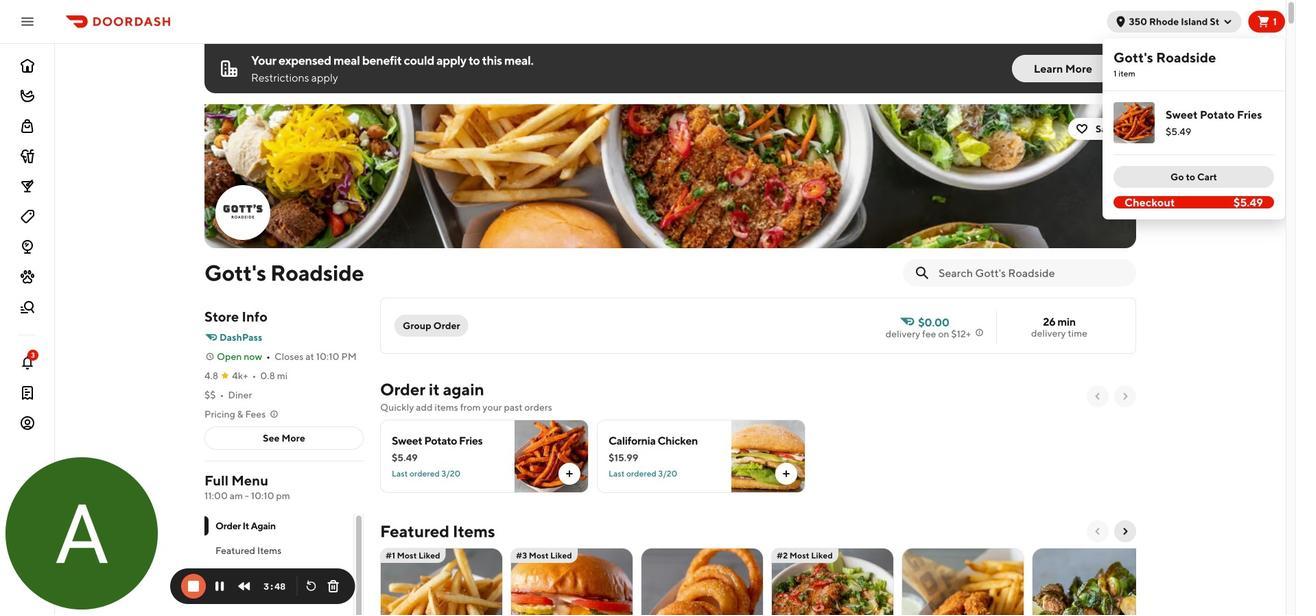 Task type: locate. For each thing, give the bounding box(es) containing it.
1 vertical spatial heading
[[380, 521, 495, 543]]

1 horizontal spatial add item to cart image
[[781, 469, 792, 480]]

open menu image
[[19, 13, 36, 30]]

fried brussels sprouts image
[[1033, 548, 1154, 615]]

add item to cart image
[[564, 469, 575, 480], [781, 469, 792, 480]]

next button of carousel image
[[1120, 391, 1131, 402]]

1 add item to cart image from the left
[[564, 469, 575, 480]]

0 horizontal spatial add item to cart image
[[564, 469, 575, 480]]

heading
[[380, 379, 484, 401], [380, 521, 495, 543]]

onion rings image
[[642, 548, 763, 615]]

chicken tenders image
[[902, 548, 1024, 615]]

0 vertical spatial heading
[[380, 379, 484, 401]]

next button of carousel image
[[1120, 526, 1131, 537]]

Item Search search field
[[939, 266, 1125, 281]]

2 add item to cart image from the left
[[781, 469, 792, 480]]

previous button of carousel image
[[1092, 526, 1103, 537]]

fries image
[[381, 548, 502, 615]]

vietnamese chicken salad image
[[772, 548, 893, 615]]

2 heading from the top
[[380, 521, 495, 543]]

previous button of carousel image
[[1092, 391, 1103, 402]]

gott's roadside image
[[204, 104, 1136, 248], [217, 187, 269, 239]]



Task type: describe. For each thing, give the bounding box(es) containing it.
cheeseburger image
[[511, 548, 633, 615]]

1 heading from the top
[[380, 379, 484, 401]]

sweet potato fries image
[[1114, 102, 1155, 143]]



Task type: vqa. For each thing, say whether or not it's contained in the screenshot.
Sweet Potato Fries image
yes



